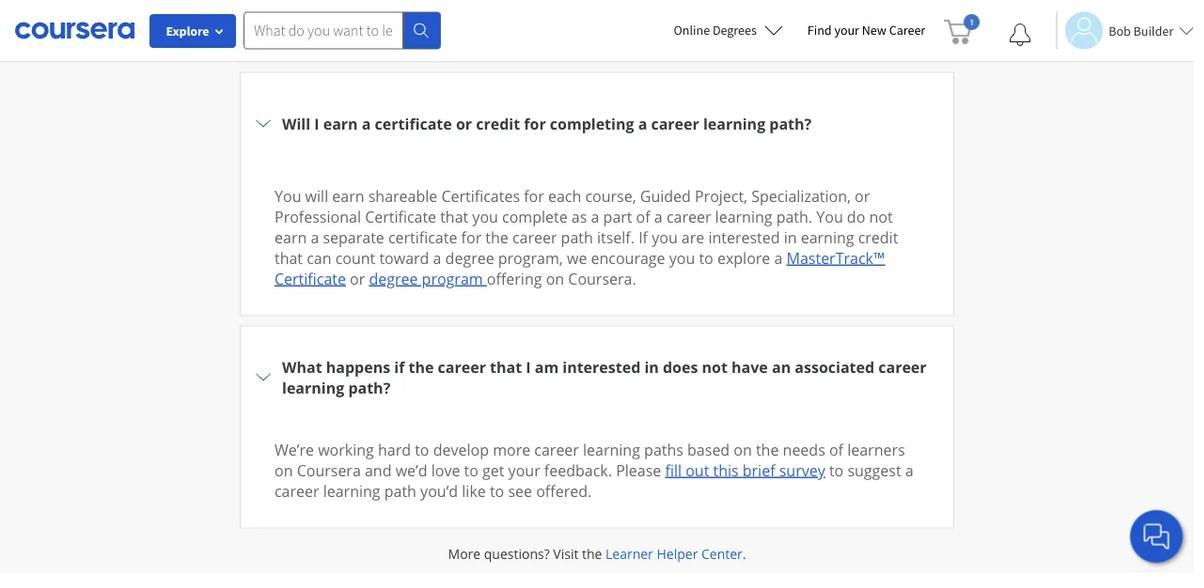 Task type: describe. For each thing, give the bounding box(es) containing it.
earning
[[801, 227, 855, 247]]

on up fill out this brief survey
[[734, 440, 753, 460]]

a down professional
[[311, 227, 319, 247]]

your for are
[[604, 15, 636, 35]]

career right associated
[[879, 357, 927, 377]]

we're
[[275, 440, 314, 460]]

i inside what happens if the career that i am interested in does not have an associated career learning path?
[[526, 357, 531, 377]]

path.
[[777, 207, 813, 227]]

1 horizontal spatial that
[[441, 207, 469, 227]]

how
[[401, 15, 431, 35]]

fill
[[666, 461, 682, 481]]

bob
[[1109, 22, 1132, 39]]

find
[[808, 22, 832, 39]]

on down we're
[[275, 461, 293, 481]]

can inside you will earn shareable certificates for each course, guided project, specialization, or professional certificate that you complete as a part of a career learning path. you do not earn a separate certificate for the career path itself. if you are interested in earning credit that can count toward a degree program, we encourage you to explore a
[[307, 248, 332, 268]]

career
[[890, 22, 926, 39]]

you left plan
[[655, 0, 681, 14]]

1 horizontal spatial you
[[817, 207, 844, 227]]

path? inside will i earn a certificate or credit for completing a career learning path? dropdown button
[[770, 113, 812, 134]]

center
[[702, 545, 743, 563]]

plan
[[685, 0, 716, 14]]

bob builder button
[[1057, 12, 1195, 49]]

like
[[462, 481, 486, 501]]

.
[[743, 545, 747, 563]]

in inside what happens if the career that i am interested in does not have an associated career learning path?
[[645, 357, 659, 377]]

paths
[[645, 440, 684, 460]]

guided
[[640, 186, 691, 206]]

What do you want to learn? text field
[[244, 12, 404, 49]]

more inside to make sure the courses you plan to take are included, and to learn more about how you can save money on your learning with a subscription model.
[[315, 15, 352, 35]]

offering
[[487, 269, 542, 289]]

what happens if the career that i am interested in does not have an associated career learning path? button
[[252, 338, 943, 417]]

chevron right image for what
[[252, 366, 275, 389]]

certificate inside dropdown button
[[375, 113, 452, 134]]

online
[[674, 22, 710, 39]]

shareable
[[369, 186, 438, 206]]

shopping cart: 1 item image
[[945, 14, 981, 44]]

degrees
[[713, 22, 757, 39]]

on inside to make sure the courses you plan to take are included, and to learn more about how you can save money on your learning with a subscription model.
[[582, 15, 600, 35]]

a right as
[[591, 207, 600, 227]]

for inside will i earn a certificate or credit for completing a career learning path? dropdown button
[[524, 113, 546, 134]]

count
[[336, 248, 376, 268]]

model.
[[838, 15, 886, 35]]

interested inside what happens if the career that i am interested in does not have an associated career learning path?
[[563, 357, 641, 377]]

explore button
[[150, 14, 236, 48]]

learning inside what happens if the career that i am interested in does not have an associated career learning path?
[[282, 378, 345, 398]]

specialization,
[[752, 186, 851, 206]]

visit
[[554, 545, 579, 563]]

make
[[492, 0, 531, 14]]

happens
[[326, 357, 391, 377]]

the inside you will earn shareable certificates for each course, guided project, specialization, or professional certificate that you complete as a part of a career learning path. you do not earn a separate certificate for the career path itself. if you are interested in earning credit that can count toward a degree program, we encourage you to explore a
[[486, 227, 509, 247]]

learn
[[275, 15, 311, 35]]

do
[[848, 207, 866, 227]]

certificates
[[442, 186, 520, 206]]

coursera image
[[15, 15, 135, 45]]

needs
[[783, 440, 826, 460]]

and inside we're working hard to develop more career learning paths based on the needs of learners on coursera and we'd love to get your feedback. please
[[365, 461, 392, 481]]

coursera
[[297, 461, 361, 481]]

does
[[663, 357, 699, 377]]

or degree program offering on coursera.
[[346, 269, 637, 289]]

program
[[422, 269, 483, 289]]

to up like
[[464, 461, 479, 481]]

learner
[[606, 545, 654, 563]]

please
[[616, 461, 662, 481]]

fill out this brief survey link
[[666, 461, 826, 481]]

are inside to make sure the courses you plan to take are included, and to learn more about how you can save money on your learning with a subscription model.
[[772, 0, 795, 14]]

to right survey
[[830, 461, 844, 481]]

am
[[535, 357, 559, 377]]

will i earn a certificate or credit for completing a career learning path?
[[282, 113, 812, 134]]

earn for i
[[323, 113, 358, 134]]

brief
[[743, 461, 776, 481]]

program,
[[498, 248, 563, 268]]

separate
[[323, 227, 385, 247]]

find your new career link
[[799, 19, 935, 42]]

show notifications image
[[1010, 24, 1032, 46]]

to make sure the courses you plan to take are included, and to learn more about how you can save money on your learning with a subscription model.
[[275, 0, 912, 35]]

if
[[394, 357, 405, 377]]

not inside you will earn shareable certificates for each course, guided project, specialization, or professional certificate that you complete as a part of a career learning path. you do not earn a separate certificate for the career path itself. if you are interested in earning credit that can count toward a degree program, we encourage you to explore a
[[870, 207, 893, 227]]

i inside will i earn a certificate or credit for completing a career learning path? dropdown button
[[315, 113, 319, 134]]

more
[[448, 545, 481, 563]]

take
[[738, 0, 768, 14]]

0 horizontal spatial you
[[275, 186, 302, 206]]

hard
[[378, 440, 411, 460]]

you right how
[[435, 15, 461, 35]]

will i earn a certificate or credit for completing a career learning path? button
[[252, 84, 943, 163]]

or inside you will earn shareable certificates for each course, guided project, specialization, or professional certificate that you complete as a part of a career learning path. you do not earn a separate certificate for the career path itself. if you are interested in earning credit that can count toward a degree program, we encourage you to explore a
[[855, 186, 871, 206]]

mastertrack™ certificate
[[275, 248, 886, 289]]

to up "we'd"
[[415, 440, 430, 460]]

questions?
[[484, 545, 550, 563]]

completing
[[550, 113, 635, 134]]

mastertrack™ certificate link
[[275, 248, 886, 289]]

interested inside you will earn shareable certificates for each course, guided project, specialization, or professional certificate that you complete as a part of a career learning path. you do not earn a separate certificate for the career path itself. if you are interested in earning credit that can count toward a degree program, we encourage you to explore a
[[709, 227, 780, 247]]

learner helper center link
[[606, 545, 743, 563]]

we'd
[[396, 461, 428, 481]]

will
[[305, 186, 329, 206]]

path? inside what happens if the career that i am interested in does not have an associated career learning path?
[[348, 378, 391, 398]]

toward
[[380, 248, 429, 268]]

you will earn shareable certificates for each course, guided project, specialization, or professional certificate that you complete as a part of a career learning path. you do not earn a separate certificate for the career path itself. if you are interested in earning credit that can count toward a degree program, we encourage you to explore a
[[275, 186, 899, 268]]

2 horizontal spatial your
[[835, 22, 860, 39]]



Task type: vqa. For each thing, say whether or not it's contained in the screenshot.
Noah Bubenhofer image
no



Task type: locate. For each thing, give the bounding box(es) containing it.
1 vertical spatial earn
[[332, 186, 365, 206]]

degree inside you will earn shareable certificates for each course, guided project, specialization, or professional certificate that you complete as a part of a career learning path. you do not earn a separate certificate for the career path itself. if you are interested in earning credit that can count toward a degree program, we encourage you to explore a
[[446, 248, 495, 268]]

earn down professional
[[275, 227, 307, 247]]

0 horizontal spatial certificate
[[275, 269, 346, 289]]

what
[[282, 357, 322, 377]]

1 horizontal spatial credit
[[859, 227, 899, 247]]

earn right will
[[323, 113, 358, 134]]

credit down do
[[859, 227, 899, 247]]

or inside dropdown button
[[456, 113, 472, 134]]

more up get
[[493, 440, 531, 460]]

the right sure
[[570, 0, 593, 14]]

in down the path.
[[784, 227, 797, 247]]

part
[[604, 207, 633, 227]]

you up earning
[[817, 207, 844, 227]]

a right 'suggest' at bottom
[[906, 461, 914, 481]]

1 horizontal spatial are
[[772, 0, 795, 14]]

courses
[[597, 0, 651, 14]]

1 horizontal spatial interested
[[709, 227, 780, 247]]

bob builder
[[1109, 22, 1174, 39]]

your inside we're working hard to develop more career learning paths based on the needs of learners on coursera and we'd love to get your feedback. please
[[509, 461, 541, 481]]

1 vertical spatial interested
[[563, 357, 641, 377]]

feedback.
[[545, 461, 613, 481]]

associated
[[795, 357, 875, 377]]

fill out this brief survey
[[666, 461, 826, 481]]

0 vertical spatial can
[[465, 15, 490, 35]]

0 vertical spatial chevron right image
[[252, 112, 275, 135]]

learning down project,
[[716, 207, 773, 227]]

chevron right image inside will i earn a certificate or credit for completing a career learning path? dropdown button
[[252, 112, 275, 135]]

if
[[639, 227, 648, 247]]

can inside to make sure the courses you plan to take are included, and to learn more about how you can save money on your learning with a subscription model.
[[465, 15, 490, 35]]

you
[[275, 186, 302, 206], [817, 207, 844, 227]]

coursera.
[[569, 269, 637, 289]]

chevron right image left what
[[252, 366, 275, 389]]

career inside we're working hard to develop more career learning paths based on the needs of learners on coursera and we'd love to get your feedback. please
[[535, 440, 579, 460]]

0 horizontal spatial not
[[702, 357, 728, 377]]

more right learn
[[315, 15, 352, 35]]

learning inside to make sure the courses you plan to take are included, and to learn more about how you can save money on your learning with a subscription model.
[[640, 15, 697, 35]]

that inside what happens if the career that i am interested in does not have an associated career learning path?
[[490, 357, 522, 377]]

a inside to make sure the courses you plan to take are included, and to learn more about how you can save money on your learning with a subscription model.
[[735, 15, 743, 35]]

learning up please
[[583, 440, 641, 460]]

credit up certificates on the left of page
[[476, 113, 520, 134]]

or
[[456, 113, 472, 134], [855, 186, 871, 206], [350, 269, 365, 289]]

in
[[784, 227, 797, 247], [645, 357, 659, 377]]

or up do
[[855, 186, 871, 206]]

path inside you will earn shareable certificates for each course, guided project, specialization, or professional certificate that you complete as a part of a career learning path. you do not earn a separate certificate for the career path itself. if you are interested in earning credit that can count toward a degree program, we encourage you to explore a
[[561, 227, 593, 247]]

you right encourage
[[670, 248, 696, 268]]

path
[[561, 227, 593, 247], [385, 481, 417, 501]]

1 vertical spatial chevron right image
[[252, 366, 275, 389]]

0 vertical spatial in
[[784, 227, 797, 247]]

0 vertical spatial or
[[456, 113, 472, 134]]

save
[[494, 15, 525, 35]]

0 vertical spatial certificate
[[375, 113, 452, 134]]

as
[[572, 207, 587, 227]]

of
[[637, 207, 651, 227], [830, 440, 844, 460]]

the right visit
[[582, 545, 603, 563]]

degree down the toward
[[369, 269, 418, 289]]

1 vertical spatial in
[[645, 357, 659, 377]]

1 vertical spatial that
[[275, 248, 303, 268]]

1 horizontal spatial path?
[[770, 113, 812, 134]]

to up with
[[720, 0, 734, 14]]

the for make
[[570, 0, 593, 14]]

are up subscription at right top
[[772, 0, 795, 14]]

certificate down shareable
[[365, 207, 437, 227]]

not right does
[[702, 357, 728, 377]]

working
[[318, 440, 374, 460]]

mastertrack™
[[787, 248, 886, 268]]

certificate inside you will earn shareable certificates for each course, guided project, specialization, or professional certificate that you complete as a part of a career learning path. you do not earn a separate certificate for the career path itself. if you are interested in earning credit that can count toward a degree program, we encourage you to explore a
[[365, 207, 437, 227]]

2 vertical spatial that
[[490, 357, 522, 377]]

that left am
[[490, 357, 522, 377]]

chevron right image for will
[[252, 112, 275, 135]]

and down hard
[[365, 461, 392, 481]]

1 horizontal spatial not
[[870, 207, 893, 227]]

not right do
[[870, 207, 893, 227]]

what happens if the career that i am interested in does not have an associated career learning path?
[[282, 357, 927, 398]]

career down complete
[[513, 227, 557, 247]]

path down "we'd"
[[385, 481, 417, 501]]

the inside we're working hard to develop more career learning paths based on the needs of learners on coursera and we'd love to get your feedback. please
[[756, 440, 779, 460]]

the for happens
[[409, 357, 434, 377]]

in left does
[[645, 357, 659, 377]]

learning down "coursera"
[[323, 481, 381, 501]]

0 horizontal spatial degree
[[369, 269, 418, 289]]

your
[[604, 15, 636, 35], [835, 22, 860, 39], [509, 461, 541, 481]]

1 vertical spatial are
[[682, 227, 705, 247]]

path? down happens
[[348, 378, 391, 398]]

interested right am
[[563, 357, 641, 377]]

encourage
[[591, 248, 666, 268]]

i right will
[[315, 113, 319, 134]]

1 vertical spatial path
[[385, 481, 417, 501]]

2 vertical spatial or
[[350, 269, 365, 289]]

a right will
[[362, 113, 371, 134]]

itself.
[[597, 227, 635, 247]]

of up if
[[637, 207, 651, 227]]

the right if
[[409, 357, 434, 377]]

credit inside you will earn shareable certificates for each course, guided project, specialization, or professional certificate that you complete as a part of a career learning path. you do not earn a separate certificate for the career path itself. if you are interested in earning credit that can count toward a degree program, we encourage you to explore a
[[859, 227, 899, 247]]

1 vertical spatial and
[[365, 461, 392, 481]]

a inside the 'to suggest a career learning path you'd like to see offered.'
[[906, 461, 914, 481]]

you
[[655, 0, 681, 14], [435, 15, 461, 35], [473, 207, 499, 227], [652, 227, 678, 247], [670, 248, 696, 268]]

about
[[356, 15, 398, 35]]

2 horizontal spatial that
[[490, 357, 522, 377]]

complete
[[502, 207, 568, 227]]

that down certificates on the left of page
[[441, 207, 469, 227]]

learning down what
[[282, 378, 345, 398]]

professional
[[275, 207, 361, 227]]

career up guided
[[652, 113, 700, 134]]

offered.
[[536, 481, 592, 501]]

0 horizontal spatial are
[[682, 227, 705, 247]]

0 vertical spatial of
[[637, 207, 651, 227]]

a down take
[[735, 15, 743, 35]]

helper
[[657, 545, 698, 563]]

1 vertical spatial not
[[702, 357, 728, 377]]

of inside you will earn shareable certificates for each course, guided project, specialization, or professional certificate that you complete as a part of a career learning path. you do not earn a separate certificate for the career path itself. if you are interested in earning credit that can count toward a degree program, we encourage you to explore a
[[637, 207, 651, 227]]

certificate up shareable
[[375, 113, 452, 134]]

0 horizontal spatial that
[[275, 248, 303, 268]]

credit inside dropdown button
[[476, 113, 520, 134]]

to down get
[[490, 481, 505, 501]]

the
[[570, 0, 593, 14], [486, 227, 509, 247], [409, 357, 434, 377], [756, 440, 779, 460], [582, 545, 603, 563]]

1 vertical spatial of
[[830, 440, 844, 460]]

0 vertical spatial interested
[[709, 227, 780, 247]]

earn
[[323, 113, 358, 134], [332, 186, 365, 206], [275, 227, 307, 247]]

suggest
[[848, 461, 902, 481]]

career right if
[[438, 357, 486, 377]]

we
[[567, 248, 587, 268]]

in inside you will earn shareable certificates for each course, guided project, specialization, or professional certificate that you complete as a part of a career learning path. you do not earn a separate certificate for the career path itself. if you are interested in earning credit that can count toward a degree program, we encourage you to explore a
[[784, 227, 797, 247]]

and inside to make sure the courses you plan to take are included, and to learn more about how you can save money on your learning with a subscription model.
[[866, 0, 893, 14]]

0 horizontal spatial credit
[[476, 113, 520, 134]]

you right if
[[652, 227, 678, 247]]

learners
[[848, 440, 906, 460]]

money
[[529, 15, 578, 35]]

an
[[772, 357, 791, 377]]

based
[[688, 440, 730, 460]]

1 vertical spatial certificate
[[389, 227, 458, 247]]

0 horizontal spatial path?
[[348, 378, 391, 398]]

the up program,
[[486, 227, 509, 247]]

learning inside will i earn a certificate or credit for completing a career learning path? dropdown button
[[704, 113, 766, 134]]

your down courses
[[604, 15, 636, 35]]

of right the needs
[[830, 440, 844, 460]]

chevron right image left will
[[252, 112, 275, 135]]

get
[[483, 461, 505, 481]]

career up feedback.
[[535, 440, 579, 460]]

explore
[[166, 23, 209, 40]]

that
[[441, 207, 469, 227], [275, 248, 303, 268], [490, 357, 522, 377]]

to left the explore
[[699, 248, 714, 268]]

or down count
[[350, 269, 365, 289]]

this
[[714, 461, 739, 481]]

interested up the explore
[[709, 227, 780, 247]]

chevron right image
[[252, 112, 275, 135], [252, 366, 275, 389]]

learning
[[640, 15, 697, 35], [704, 113, 766, 134], [716, 207, 773, 227], [282, 378, 345, 398], [583, 440, 641, 460], [323, 481, 381, 501]]

builder
[[1134, 22, 1174, 39]]

to inside you will earn shareable certificates for each course, guided project, specialization, or professional certificate that you complete as a part of a career learning path. you do not earn a separate certificate for the career path itself. if you are interested in earning credit that can count toward a degree program, we encourage you to explore a
[[699, 248, 714, 268]]

your right the "find"
[[835, 22, 860, 39]]

0 vertical spatial and
[[866, 0, 893, 14]]

0 horizontal spatial your
[[509, 461, 541, 481]]

your for based
[[509, 461, 541, 481]]

path? up "specialization,"
[[770, 113, 812, 134]]

chevron right image inside the what happens if the career that i am interested in does not have an associated career learning path? dropdown button
[[252, 366, 275, 389]]

are inside you will earn shareable certificates for each course, guided project, specialization, or professional certificate that you complete as a part of a career learning path. you do not earn a separate certificate for the career path itself. if you are interested in earning credit that can count toward a degree program, we encourage you to explore a
[[682, 227, 705, 247]]

your inside to make sure the courses you plan to take are included, and to learn more about how you can save money on your learning with a subscription model.
[[604, 15, 636, 35]]

not inside what happens if the career that i am interested in does not have an associated career learning path?
[[702, 357, 728, 377]]

certificate inside mastertrack™ certificate
[[275, 269, 346, 289]]

your up see
[[509, 461, 541, 481]]

path up we
[[561, 227, 593, 247]]

1 vertical spatial for
[[524, 186, 545, 206]]

chat with us image
[[1142, 522, 1172, 552]]

can left count
[[307, 248, 332, 268]]

that down professional
[[275, 248, 303, 268]]

0 horizontal spatial interested
[[563, 357, 641, 377]]

develop
[[433, 440, 489, 460]]

1 horizontal spatial path
[[561, 227, 593, 247]]

out
[[686, 461, 710, 481]]

0 horizontal spatial i
[[315, 113, 319, 134]]

for
[[524, 113, 546, 134], [524, 186, 545, 206], [462, 227, 482, 247]]

you down certificates on the left of page
[[473, 207, 499, 227]]

0 horizontal spatial or
[[350, 269, 365, 289]]

or up certificates on the left of page
[[456, 113, 472, 134]]

certificate down count
[[275, 269, 346, 289]]

1 vertical spatial path?
[[348, 378, 391, 398]]

learning inside the 'to suggest a career learning path you'd like to see offered.'
[[323, 481, 381, 501]]

to up career
[[897, 0, 912, 14]]

the for questions?
[[582, 545, 603, 563]]

with
[[701, 15, 731, 35]]

1 horizontal spatial of
[[830, 440, 844, 460]]

0 vertical spatial more
[[315, 15, 352, 35]]

more
[[315, 15, 352, 35], [493, 440, 531, 460]]

can left save
[[465, 15, 490, 35]]

0 horizontal spatial and
[[365, 461, 392, 481]]

1 vertical spatial credit
[[859, 227, 899, 247]]

2 horizontal spatial or
[[855, 186, 871, 206]]

earn right the will
[[332, 186, 365, 206]]

a
[[735, 15, 743, 35], [362, 113, 371, 134], [639, 113, 648, 134], [591, 207, 600, 227], [655, 207, 663, 227], [311, 227, 319, 247], [433, 248, 442, 268], [775, 248, 783, 268], [906, 461, 914, 481]]

each
[[548, 186, 582, 206]]

1 horizontal spatial certificate
[[365, 207, 437, 227]]

career inside will i earn a certificate or credit for completing a career learning path? dropdown button
[[652, 113, 700, 134]]

career
[[652, 113, 700, 134], [667, 207, 712, 227], [513, 227, 557, 247], [438, 357, 486, 377], [879, 357, 927, 377], [535, 440, 579, 460], [275, 481, 319, 501]]

can
[[465, 15, 490, 35], [307, 248, 332, 268]]

a down guided
[[655, 207, 663, 227]]

2 chevron right image from the top
[[252, 366, 275, 389]]

sure
[[535, 0, 566, 14]]

the inside what happens if the career that i am interested in does not have an associated career learning path?
[[409, 357, 434, 377]]

to suggest a career learning path you'd like to see offered.
[[275, 461, 914, 501]]

career inside the 'to suggest a career learning path you'd like to see offered.'
[[275, 481, 319, 501]]

the inside to make sure the courses you plan to take are included, and to learn more about how you can save money on your learning with a subscription model.
[[570, 0, 593, 14]]

path?
[[770, 113, 812, 134], [348, 378, 391, 398]]

earn inside dropdown button
[[323, 113, 358, 134]]

0 vertical spatial credit
[[476, 113, 520, 134]]

0 vertical spatial for
[[524, 113, 546, 134]]

1 vertical spatial i
[[526, 357, 531, 377]]

1 horizontal spatial and
[[866, 0, 893, 14]]

online degrees
[[674, 22, 757, 39]]

on down program,
[[546, 269, 565, 289]]

new
[[863, 22, 887, 39]]

a up 'degree program' "link"
[[433, 248, 442, 268]]

love
[[432, 461, 460, 481]]

certificate
[[375, 113, 452, 134], [389, 227, 458, 247]]

0 horizontal spatial in
[[645, 357, 659, 377]]

path inside the 'to suggest a career learning path you'd like to see offered.'
[[385, 481, 417, 501]]

1 vertical spatial can
[[307, 248, 332, 268]]

see
[[508, 481, 533, 501]]

0 horizontal spatial path
[[385, 481, 417, 501]]

i
[[315, 113, 319, 134], [526, 357, 531, 377]]

certificate up the toward
[[389, 227, 458, 247]]

0 vertical spatial earn
[[323, 113, 358, 134]]

1 horizontal spatial more
[[493, 440, 531, 460]]

0 vertical spatial not
[[870, 207, 893, 227]]

are down guided
[[682, 227, 705, 247]]

certificate inside you will earn shareable certificates for each course, guided project, specialization, or professional certificate that you complete as a part of a career learning path. you do not earn a separate certificate for the career path itself. if you are interested in earning credit that can count toward a degree program, we encourage you to explore a
[[389, 227, 458, 247]]

learning inside you will earn shareable certificates for each course, guided project, specialization, or professional certificate that you complete as a part of a career learning path. you do not earn a separate certificate for the career path itself. if you are interested in earning credit that can count toward a degree program, we encourage you to explore a
[[716, 207, 773, 227]]

the up brief
[[756, 440, 779, 460]]

you left the will
[[275, 186, 302, 206]]

1 horizontal spatial i
[[526, 357, 531, 377]]

learning inside we're working hard to develop more career learning paths based on the needs of learners on coursera and we'd love to get your feedback. please
[[583, 440, 641, 460]]

0 vertical spatial path?
[[770, 113, 812, 134]]

1 horizontal spatial or
[[456, 113, 472, 134]]

0 vertical spatial that
[[441, 207, 469, 227]]

more questions? visit the learner helper center .
[[448, 545, 747, 563]]

earn for will
[[332, 186, 365, 206]]

project,
[[695, 186, 748, 206]]

will
[[282, 113, 311, 134]]

1 horizontal spatial your
[[604, 15, 636, 35]]

degree up program at the left of page
[[446, 248, 495, 268]]

learning up project,
[[704, 113, 766, 134]]

a right the explore
[[775, 248, 783, 268]]

a right completing
[[639, 113, 648, 134]]

2 vertical spatial earn
[[275, 227, 307, 247]]

we're working hard to develop more career learning paths based on the needs of learners on coursera and we'd love to get your feedback. please
[[275, 440, 906, 481]]

0 horizontal spatial of
[[637, 207, 651, 227]]

of inside we're working hard to develop more career learning paths based on the needs of learners on coursera and we'd love to get your feedback. please
[[830, 440, 844, 460]]

0 horizontal spatial more
[[315, 15, 352, 35]]

0 vertical spatial path
[[561, 227, 593, 247]]

1 horizontal spatial in
[[784, 227, 797, 247]]

0 horizontal spatial can
[[307, 248, 332, 268]]

for left completing
[[524, 113, 546, 134]]

i left am
[[526, 357, 531, 377]]

for down certificates on the left of page
[[462, 227, 482, 247]]

find your new career
[[808, 22, 926, 39]]

more inside we're working hard to develop more career learning paths based on the needs of learners on coursera and we'd love to get your feedback. please
[[493, 440, 531, 460]]

included,
[[799, 0, 863, 14]]

career down "coursera"
[[275, 481, 319, 501]]

1 chevron right image from the top
[[252, 112, 275, 135]]

online degrees button
[[659, 9, 799, 51]]

1 horizontal spatial degree
[[446, 248, 495, 268]]

for up complete
[[524, 186, 545, 206]]

to left make
[[474, 0, 488, 14]]

0 vertical spatial are
[[772, 0, 795, 14]]

0 vertical spatial i
[[315, 113, 319, 134]]

career down guided
[[667, 207, 712, 227]]

1 vertical spatial or
[[855, 186, 871, 206]]

1 vertical spatial certificate
[[275, 269, 346, 289]]

on right money
[[582, 15, 600, 35]]

None search field
[[244, 12, 441, 49]]

certificate
[[365, 207, 437, 227], [275, 269, 346, 289]]

2 vertical spatial for
[[462, 227, 482, 247]]

subscription
[[747, 15, 834, 35]]

have
[[732, 357, 769, 377]]

and up new
[[866, 0, 893, 14]]

0 vertical spatial certificate
[[365, 207, 437, 227]]

1 horizontal spatial can
[[465, 15, 490, 35]]

degree program link
[[369, 269, 487, 289]]

you'd
[[421, 481, 458, 501]]

learning down plan
[[640, 15, 697, 35]]

to
[[474, 0, 488, 14], [720, 0, 734, 14], [897, 0, 912, 14], [699, 248, 714, 268], [415, 440, 430, 460], [464, 461, 479, 481], [830, 461, 844, 481], [490, 481, 505, 501]]

1 vertical spatial more
[[493, 440, 531, 460]]



